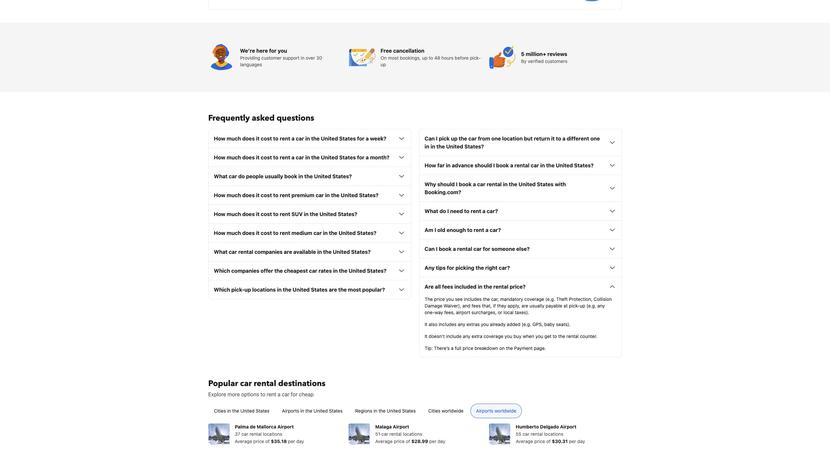 Task type: vqa. For each thing, say whether or not it's contained in the screenshot.


Task type: locate. For each thing, give the bounding box(es) containing it.
5 does from the top
[[242, 230, 255, 236]]

cost
[[261, 136, 272, 142], [261, 155, 272, 161], [261, 192, 272, 198], [261, 211, 272, 217], [261, 230, 272, 236]]

1 horizontal spatial cities
[[429, 408, 441, 414]]

airport inside "humberto delgado airport 55 car rental locations average price of $30.31 per day"
[[561, 424, 577, 430]]

frequently
[[208, 113, 250, 124]]

0 horizontal spatial cities
[[214, 408, 226, 414]]

0 horizontal spatial pick-
[[232, 287, 245, 293]]

pick-
[[470, 55, 481, 61], [232, 287, 245, 293], [569, 303, 580, 309]]

3 airport from the left
[[561, 424, 577, 430]]

the down pick
[[437, 144, 445, 150]]

a
[[292, 136, 295, 142], [366, 136, 369, 142], [563, 136, 566, 142], [292, 155, 295, 161], [366, 155, 369, 161], [511, 163, 514, 169], [473, 181, 476, 187], [483, 208, 486, 214], [486, 227, 489, 233], [453, 246, 456, 252], [451, 346, 454, 351], [278, 392, 281, 398]]

1 vertical spatial any
[[458, 322, 466, 327]]

tip:
[[425, 346, 433, 351]]

2 day from the left
[[438, 439, 446, 444]]

a inside can i pick up the car from one location but return it to a different one in in the united states?
[[563, 136, 566, 142]]

am i old enough to rent a car? button
[[425, 226, 617, 234]]

to down how much does it cost to rent suv in the united states?
[[273, 230, 279, 236]]

picking
[[456, 265, 475, 271]]

usually inside the price you see includes the car, mandatory coverage (e.g. theft protection, collision damage waiver), and fees that, if they apply, are usually payable at pick-up (e.g. any one-way fees, airport surcharges, or local taxes).
[[530, 303, 545, 309]]

0 horizontal spatial day
[[297, 439, 304, 444]]

most
[[388, 55, 399, 61], [348, 287, 361, 293]]

tab list
[[203, 404, 628, 419]]

5 cost from the top
[[261, 230, 272, 236]]

4 much from the top
[[227, 211, 241, 217]]

2 cities from the left
[[429, 408, 441, 414]]

which companies offer the cheapest car rates  in the united states?
[[214, 268, 387, 274]]

1 vertical spatial should
[[438, 181, 455, 187]]

0 horizontal spatial worldwide
[[442, 408, 464, 414]]

2 vertical spatial (e.g.
[[522, 322, 532, 327]]

1 vertical spatial car?
[[490, 227, 501, 233]]

car?
[[487, 208, 498, 214], [490, 227, 501, 233], [499, 265, 510, 271]]

much for how much does it cost to rent premium car in the united states?
[[227, 192, 241, 198]]

much inside how much does it cost to rent premium car in the united states? "dropdown button"
[[227, 192, 241, 198]]

humberto
[[516, 424, 539, 430]]

can up any
[[425, 246, 435, 252]]

the
[[425, 297, 433, 302]]

it for how much does it cost to rent a car in the united states for a week?
[[256, 136, 260, 142]]

2 horizontal spatial of
[[547, 439, 551, 444]]

states down rates
[[311, 287, 328, 293]]

1 much from the top
[[227, 136, 241, 142]]

0 vertical spatial includes
[[464, 297, 482, 302]]

day inside "humberto delgado airport 55 car rental locations average price of $30.31 per day"
[[578, 439, 585, 444]]

0 horizontal spatial most
[[348, 287, 361, 293]]

0 horizontal spatial per
[[288, 439, 295, 444]]

in inside we're here for you providing customer support in over 30 languages
[[301, 55, 305, 61]]

any down collision at the bottom right of page
[[598, 303, 605, 309]]

book inside dropdown button
[[497, 163, 509, 169]]

2 cost from the top
[[261, 155, 272, 161]]

does inside "dropdown button"
[[242, 192, 255, 198]]

should inside dropdown button
[[475, 163, 492, 169]]

up
[[422, 55, 428, 61], [381, 62, 386, 67], [451, 136, 458, 142], [245, 287, 251, 293], [580, 303, 586, 309]]

car? right right
[[499, 265, 510, 271]]

malaga airport 51 car rental locations average price of $28.99 per day
[[376, 424, 446, 444]]

how much does it cost to rent premium car in the united states?
[[214, 192, 379, 198]]

1 horizontal spatial airports
[[476, 408, 494, 414]]

united inside cities in the united states button
[[241, 408, 255, 414]]

any left extras at the bottom of page
[[458, 322, 466, 327]]

1 horizontal spatial one
[[591, 136, 600, 142]]

rental inside dropdown button
[[515, 163, 530, 169]]

0 vertical spatial usually
[[265, 174, 283, 180]]

1 horizontal spatial airport
[[393, 424, 410, 430]]

it inside how much does it cost to rent premium car in the united states? "dropdown button"
[[256, 192, 260, 198]]

1 vertical spatial are
[[329, 287, 337, 293]]

companies left offer
[[232, 268, 260, 274]]

how inside dropdown button
[[425, 163, 436, 169]]

2 horizontal spatial per
[[569, 439, 577, 444]]

can i book a rental car for someone else? button
[[425, 245, 617, 253]]

of left $35.18
[[266, 439, 270, 444]]

1 horizontal spatial includes
[[464, 297, 482, 302]]

the up "car,"
[[484, 284, 493, 290]]

cost left suv
[[261, 211, 272, 217]]

0 vertical spatial do
[[238, 174, 245, 180]]

per right the $30.31
[[569, 439, 577, 444]]

rent right need
[[471, 208, 482, 214]]

the right offer
[[275, 268, 283, 274]]

(e.g. left gps,
[[522, 322, 532, 327]]

book inside dropdown button
[[439, 246, 452, 252]]

1 of from the left
[[266, 439, 270, 444]]

0 horizontal spatial airport
[[278, 424, 294, 430]]

2 worldwide from the left
[[495, 408, 517, 414]]

to down what car do people usually book in the united states?
[[273, 192, 279, 198]]

0 vertical spatial (e.g.
[[546, 297, 555, 302]]

worldwide for airports worldwide
[[495, 408, 517, 414]]

united inside what car do people usually book in the united states? dropdown button
[[314, 174, 331, 180]]

how far in advance should i book a rental car in the united states?
[[425, 163, 594, 169]]

2 can from the top
[[425, 246, 435, 252]]

to right get at the right bottom of page
[[553, 334, 557, 339]]

2 it from the top
[[425, 334, 428, 339]]

one right from
[[492, 136, 501, 142]]

price inside "humberto delgado airport 55 car rental locations average price of $30.31 per day"
[[535, 439, 546, 444]]

1 horizontal spatial do
[[440, 208, 446, 214]]

united inside 'how much does it cost to rent a car in the united states for a month?' dropdown button
[[321, 155, 338, 161]]

way
[[435, 310, 443, 315]]

2 vertical spatial car?
[[499, 265, 510, 271]]

4 cost from the top
[[261, 211, 272, 217]]

airports up cheap car rental at humberto delgado airport – lis image
[[476, 408, 494, 414]]

0 horizontal spatial are
[[284, 249, 292, 255]]

apply,
[[508, 303, 521, 309]]

united inside how much does it cost to rent suv in the united states? dropdown button
[[320, 211, 337, 217]]

what car rental companies are available in the united states?
[[214, 249, 371, 255]]

2 which from the top
[[214, 287, 230, 293]]

3 much from the top
[[227, 192, 241, 198]]

coverage inside the price you see includes the car, mandatory coverage (e.g. theft protection, collision damage waiver), and fees that, if they apply, are usually payable at pick-up (e.g. any one-way fees, airport surcharges, or local taxes).
[[525, 297, 545, 302]]

can inside dropdown button
[[425, 246, 435, 252]]

are down rates
[[329, 287, 337, 293]]

any for it doesn't include any extra coverage you buy when you get to the rental counter.
[[463, 334, 471, 339]]

1 day from the left
[[297, 439, 304, 444]]

1 cost from the top
[[261, 136, 272, 142]]

the down what car do people usually book in the united states? dropdown button
[[331, 192, 340, 198]]

most right the on
[[388, 55, 399, 61]]

to
[[429, 55, 433, 61], [273, 136, 279, 142], [556, 136, 562, 142], [273, 155, 279, 161], [273, 192, 279, 198], [465, 208, 470, 214], [273, 211, 279, 217], [468, 227, 473, 233], [273, 230, 279, 236], [553, 334, 557, 339], [261, 392, 266, 398]]

0 horizontal spatial should
[[438, 181, 455, 187]]

states up malaga airport 51 car rental locations average price of $28.99 per day
[[402, 408, 416, 414]]

counter.
[[580, 334, 598, 339]]

states?
[[465, 144, 484, 150], [575, 163, 594, 169], [333, 174, 352, 180], [359, 192, 379, 198], [338, 211, 358, 217], [357, 230, 377, 236], [351, 249, 371, 255], [367, 268, 387, 274]]

to inside free cancellation on most bookings, up to 48 hours before pick- up
[[429, 55, 433, 61]]

a down 'destinations' in the left bottom of the page
[[278, 392, 281, 398]]

are left available
[[284, 249, 292, 255]]

1 worldwide from the left
[[442, 408, 464, 414]]

2 per from the left
[[430, 439, 437, 444]]

cities inside cities worldwide button
[[429, 408, 441, 414]]

price left $28.99
[[394, 439, 405, 444]]

0 horizontal spatial usually
[[265, 174, 283, 180]]

the down cheap
[[306, 408, 313, 414]]

price down the delgado
[[535, 439, 546, 444]]

someone
[[492, 246, 515, 252]]

1 horizontal spatial of
[[406, 439, 411, 444]]

the left right
[[476, 265, 484, 271]]

it for how much does it cost to rent a car in the united states for a month?
[[256, 155, 260, 161]]

1 horizontal spatial pick-
[[470, 55, 481, 61]]

i inside can i pick up the car from one location but return it to a different one in in the united states?
[[436, 136, 438, 142]]

why should i book a car rental in the united states with booking.com? button
[[425, 181, 617, 196]]

to right options
[[261, 392, 266, 398]]

a down questions
[[292, 136, 295, 142]]

malaga
[[376, 424, 392, 430]]

i up booking.com?
[[456, 181, 458, 187]]

1 cities from the left
[[214, 408, 226, 414]]

rent right options
[[267, 392, 277, 398]]

1 airports from the left
[[282, 408, 299, 414]]

2 airport from the left
[[393, 424, 410, 430]]

1 horizontal spatial day
[[438, 439, 446, 444]]

cost for how much does it cost to rent premium car in the united states?
[[261, 192, 272, 198]]

0 vertical spatial pick-
[[470, 55, 481, 61]]

to inside popular car rental destinations explore more options to rent a car for cheap
[[261, 392, 266, 398]]

it inside how much does it cost to rent suv in the united states? dropdown button
[[256, 211, 260, 217]]

united inside regions in the united states button
[[387, 408, 401, 414]]

1 does from the top
[[242, 136, 255, 142]]

0 vertical spatial should
[[475, 163, 492, 169]]

0 vertical spatial what
[[214, 174, 228, 180]]

can for can i book a rental car for someone else?
[[425, 246, 435, 252]]

2 horizontal spatial day
[[578, 439, 585, 444]]

do
[[238, 174, 245, 180], [440, 208, 446, 214]]

1 per from the left
[[288, 439, 295, 444]]

car? up someone
[[490, 227, 501, 233]]

locations down the delgado
[[545, 432, 564, 437]]

much inside how much does it cost to rent a car in the united states for a week? dropdown button
[[227, 136, 241, 142]]

are inside the price you see includes the car, mandatory coverage (e.g. theft protection, collision damage waiver), and fees that, if they apply, are usually payable at pick-up (e.g. any one-way fees, airport surcharges, or local taxes).
[[522, 303, 529, 309]]

mallorca
[[257, 424, 277, 430]]

most left popular?
[[348, 287, 361, 293]]

i up tips
[[436, 246, 438, 252]]

1 horizontal spatial per
[[430, 439, 437, 444]]

1 vertical spatial most
[[348, 287, 361, 293]]

airports for airports in the united states
[[282, 408, 299, 414]]

united inside which pick-up locations in the united states are the most popular? dropdown button
[[293, 287, 310, 293]]

0 vertical spatial car?
[[487, 208, 498, 214]]

are inside which pick-up locations in the united states are the most popular? dropdown button
[[329, 287, 337, 293]]

1 horizontal spatial should
[[475, 163, 492, 169]]

airports in the united states
[[282, 408, 343, 414]]

cost up people
[[261, 155, 272, 161]]

and
[[463, 303, 471, 309]]

much inside how much does it cost to rent suv in the united states? dropdown button
[[227, 211, 241, 217]]

cheap car rental at malaga airport – agp image
[[349, 424, 370, 445]]

cost for how much does it cost to rent suv in the united states?
[[261, 211, 272, 217]]

average down 51
[[376, 439, 393, 444]]

frequently asked questions
[[208, 113, 314, 124]]

to down "asked"
[[273, 136, 279, 142]]

coverage up taxes).
[[525, 297, 545, 302]]

1 horizontal spatial usually
[[530, 303, 545, 309]]

for right tips
[[447, 265, 455, 271]]

how much does it cost to rent suv in the united states?
[[214, 211, 358, 217]]

day inside palma de mallorca airport 37 car rental locations average price of $35.18 per day
[[297, 439, 304, 444]]

how much does it cost to rent suv in the united states? button
[[214, 210, 406, 218]]

a inside dropdown button
[[453, 246, 456, 252]]

2 vertical spatial what
[[214, 249, 228, 255]]

i left pick
[[436, 136, 438, 142]]

different
[[567, 136, 590, 142]]

airport
[[278, 424, 294, 430], [393, 424, 410, 430], [561, 424, 577, 430]]

does for how much does it cost to rent suv in the united states?
[[242, 211, 255, 217]]

rental inside "humberto delgado airport 55 car rental locations average price of $30.31 per day"
[[531, 432, 543, 437]]

are up taxes).
[[522, 303, 529, 309]]

1 it from the top
[[425, 322, 428, 327]]

regions in the united states button
[[350, 404, 422, 419]]

the up what car do people usually book in the united states? dropdown button
[[311, 155, 320, 161]]

0 vertical spatial most
[[388, 55, 399, 61]]

2 vertical spatial pick-
[[569, 303, 580, 309]]

states left with
[[537, 181, 554, 187]]

a left week?
[[366, 136, 369, 142]]

cost for how much does it cost to rent a car in the united states for a week?
[[261, 136, 272, 142]]

airport up $35.18
[[278, 424, 294, 430]]

3 of from the left
[[547, 439, 551, 444]]

up inside can i pick up the car from one location but return it to a different one in in the united states?
[[451, 136, 458, 142]]

i
[[436, 136, 438, 142], [494, 163, 495, 169], [456, 181, 458, 187], [448, 208, 449, 214], [435, 227, 436, 233], [436, 246, 438, 252]]

1 vertical spatial which
[[214, 287, 230, 293]]

0 horizontal spatial includes
[[439, 322, 457, 327]]

palma
[[235, 424, 249, 430]]

0 vertical spatial it
[[425, 322, 428, 327]]

average down 55 on the bottom of page
[[516, 439, 534, 444]]

surcharges,
[[472, 310, 497, 315]]

locations inside dropdown button
[[252, 287, 276, 293]]

with
[[555, 181, 566, 187]]

worldwide inside button
[[495, 408, 517, 414]]

any left extra
[[463, 334, 471, 339]]

rental inside malaga airport 51 car rental locations average price of $28.99 per day
[[390, 432, 402, 437]]

3 does from the top
[[242, 192, 255, 198]]

2 horizontal spatial airport
[[561, 424, 577, 430]]

day right $28.99
[[438, 439, 446, 444]]

1 airport from the left
[[278, 424, 294, 430]]

tab list containing cities in the united states
[[203, 404, 628, 419]]

to right return
[[556, 136, 562, 142]]

also
[[429, 322, 438, 327]]

car inside dropdown button
[[531, 163, 539, 169]]

2 much from the top
[[227, 155, 241, 161]]

for left month?
[[357, 155, 365, 161]]

1 horizontal spatial fees
[[472, 303, 481, 309]]

2 average from the left
[[376, 439, 393, 444]]

verified
[[528, 58, 544, 64]]

in inside "dropdown button"
[[325, 192, 330, 198]]

0 vertical spatial fees
[[442, 284, 454, 290]]

to right need
[[465, 208, 470, 214]]

0 horizontal spatial one
[[492, 136, 501, 142]]

book down old
[[439, 246, 452, 252]]

it inside how much does it cost to rent a car in the united states for a week? dropdown button
[[256, 136, 260, 142]]

rent left premium
[[280, 192, 290, 198]]

how for how much does it cost to rent medium car in the united states?
[[214, 230, 226, 236]]

can i pick up the car from one location but return it to a different one in in the united states? button
[[425, 135, 617, 151]]

united inside can i pick up the car from one location but return it to a different one in in the united states?
[[446, 144, 464, 150]]

1 vertical spatial can
[[425, 246, 435, 252]]

4 does from the top
[[242, 211, 255, 217]]

which pick-up locations in the united states are the most popular? button
[[214, 286, 406, 294]]

5 much from the top
[[227, 230, 241, 236]]

cost inside "dropdown button"
[[261, 192, 272, 198]]

for left someone
[[483, 246, 491, 252]]

waiver),
[[444, 303, 462, 309]]

one right different
[[591, 136, 600, 142]]

a left different
[[563, 136, 566, 142]]

2 horizontal spatial average
[[516, 439, 534, 444]]

2 does from the top
[[242, 155, 255, 161]]

which
[[214, 268, 230, 274], [214, 287, 230, 293]]

3 average from the left
[[516, 439, 534, 444]]

2 airports from the left
[[476, 408, 494, 414]]

how far in advance should i book a rental car in the united states? button
[[425, 162, 617, 170]]

1 vertical spatial fees
[[472, 303, 481, 309]]

the up that,
[[483, 297, 490, 302]]

for up the customer
[[269, 48, 277, 54]]

should inside why should i book a car rental in the united states with booking.com?
[[438, 181, 455, 187]]

book down advance
[[459, 181, 472, 187]]

1 which from the top
[[214, 268, 230, 274]]

of
[[266, 439, 270, 444], [406, 439, 411, 444], [547, 439, 551, 444]]

cost down how much does it cost to rent suv in the united states?
[[261, 230, 272, 236]]

can inside can i pick up the car from one location but return it to a different one in in the united states?
[[425, 136, 435, 142]]

1 vertical spatial it
[[425, 334, 428, 339]]

3 per from the left
[[569, 439, 577, 444]]

of left the $30.31
[[547, 439, 551, 444]]

payment
[[515, 346, 533, 351]]

0 horizontal spatial of
[[266, 439, 270, 444]]

i up why should i book a car rental in the united states with booking.com?
[[494, 163, 495, 169]]

per
[[288, 439, 295, 444], [430, 439, 437, 444], [569, 439, 577, 444]]

it
[[256, 136, 260, 142], [552, 136, 555, 142], [256, 155, 260, 161], [256, 192, 260, 198], [256, 211, 260, 217], [256, 230, 260, 236]]

2 horizontal spatial are
[[522, 303, 529, 309]]

there's
[[434, 346, 450, 351]]

per right $35.18
[[288, 439, 295, 444]]

0 vertical spatial which
[[214, 268, 230, 274]]

locations
[[252, 287, 276, 293], [263, 432, 282, 437], [403, 432, 423, 437], [545, 432, 564, 437]]

rental inside dropdown button
[[458, 246, 473, 252]]

how inside "dropdown button"
[[214, 192, 226, 198]]

when
[[523, 334, 535, 339]]

de
[[250, 424, 256, 430]]

3 day from the left
[[578, 439, 585, 444]]

per inside palma de mallorca airport 37 car rental locations average price of $35.18 per day
[[288, 439, 295, 444]]

which for which pick-up locations in the united states are the most popular?
[[214, 287, 230, 293]]

how much does it cost to rent premium car in the united states? button
[[214, 191, 406, 199]]

theft
[[557, 297, 568, 302]]

1 horizontal spatial coverage
[[525, 297, 545, 302]]

includes down fees,
[[439, 322, 457, 327]]

car inside malaga airport 51 car rental locations average price of $28.99 per day
[[382, 432, 389, 437]]

the inside "dropdown button"
[[331, 192, 340, 198]]

price
[[434, 297, 445, 302], [463, 346, 474, 351], [254, 439, 264, 444], [394, 439, 405, 444], [535, 439, 546, 444]]

the inside dropdown button
[[476, 265, 484, 271]]

usually inside dropdown button
[[265, 174, 283, 180]]

1 can from the top
[[425, 136, 435, 142]]

should
[[475, 163, 492, 169], [438, 181, 455, 187]]

united inside how much does it cost to rent premium car in the united states? "dropdown button"
[[341, 192, 358, 198]]

1 horizontal spatial are
[[329, 287, 337, 293]]

fees
[[442, 284, 454, 290], [472, 303, 481, 309]]

1 vertical spatial coverage
[[484, 334, 504, 339]]

car? for what do i need to rent a car?
[[487, 208, 498, 214]]

airport inside malaga airport 51 car rental locations average price of $28.99 per day
[[393, 424, 410, 430]]

we're
[[240, 48, 255, 54]]

cheap car rental at palma de mallorca airport – pmi image
[[208, 424, 230, 445]]

0 vertical spatial can
[[425, 136, 435, 142]]

1 vertical spatial do
[[440, 208, 446, 214]]

cheap car rental at humberto delgado airport – lis image
[[490, 424, 511, 445]]

to up what car do people usually book in the united states?
[[273, 155, 279, 161]]

airports down cheap
[[282, 408, 299, 414]]

2 horizontal spatial pick-
[[569, 303, 580, 309]]

extra
[[472, 334, 483, 339]]

fees right all
[[442, 284, 454, 290]]

much for how much does it cost to rent a car in the united states for a month?
[[227, 155, 241, 161]]

damage
[[425, 303, 443, 309]]

2 vertical spatial any
[[463, 334, 471, 339]]

1 horizontal spatial most
[[388, 55, 399, 61]]

1 horizontal spatial worldwide
[[495, 408, 517, 414]]

price down de
[[254, 439, 264, 444]]

1 average from the left
[[235, 439, 252, 444]]

i inside what do i need to rent a car? dropdown button
[[448, 208, 449, 214]]

can
[[425, 136, 435, 142], [425, 246, 435, 252]]

you up support
[[278, 48, 287, 54]]

1 vertical spatial (e.g.
[[587, 303, 597, 309]]

a down why should i book a car rental in the united states with booking.com?
[[483, 208, 486, 214]]

cities for cities in the united states
[[214, 408, 226, 414]]

it left doesn't
[[425, 334, 428, 339]]

0 horizontal spatial airports
[[282, 408, 299, 414]]

locations up $28.99
[[403, 432, 423, 437]]

1 vertical spatial what
[[425, 208, 439, 214]]

car? down why should i book a car rental in the united states with booking.com?
[[487, 208, 498, 214]]

how much does it cost to rent medium car in the united states?
[[214, 230, 377, 236]]

1 horizontal spatial average
[[376, 439, 393, 444]]

states? inside "dropdown button"
[[359, 192, 379, 198]]

worldwide for cities worldwide
[[442, 408, 464, 414]]

airport
[[456, 310, 471, 315]]

per inside malaga airport 51 car rental locations average price of $28.99 per day
[[430, 439, 437, 444]]

of left $28.99
[[406, 439, 411, 444]]

0 vertical spatial companies
[[255, 249, 283, 255]]

0 horizontal spatial fees
[[442, 284, 454, 290]]

a inside popular car rental destinations explore more options to rent a car for cheap
[[278, 392, 281, 398]]

united inside what car rental companies are available in the united states? dropdown button
[[333, 249, 350, 255]]

how for how much does it cost to rent suv in the united states?
[[214, 211, 226, 217]]

right
[[486, 265, 498, 271]]

1 vertical spatial usually
[[530, 303, 545, 309]]

one
[[492, 136, 501, 142], [591, 136, 600, 142]]

2 of from the left
[[406, 439, 411, 444]]

humberto delgado airport 55 car rental locations average price of $30.31 per day
[[516, 424, 585, 444]]

1 vertical spatial pick-
[[232, 287, 245, 293]]

usually right people
[[265, 174, 283, 180]]

it left also
[[425, 322, 428, 327]]

3 cost from the top
[[261, 192, 272, 198]]

airport right malaga
[[393, 424, 410, 430]]

0 vertical spatial any
[[598, 303, 605, 309]]

how much does it cost to rent a car in the united states for a week?
[[214, 136, 387, 142]]

what
[[214, 174, 228, 180], [425, 208, 439, 214], [214, 249, 228, 255]]

more
[[228, 392, 240, 398]]

0 vertical spatial are
[[284, 249, 292, 255]]

2 vertical spatial are
[[522, 303, 529, 309]]

per right $28.99
[[430, 439, 437, 444]]

pick- inside the price you see includes the car, mandatory coverage (e.g. theft protection, collision damage waiver), and fees that, if they apply, are usually payable at pick-up (e.g. any one-way fees, airport surcharges, or local taxes).
[[569, 303, 580, 309]]

1 vertical spatial companies
[[232, 268, 260, 274]]

0 horizontal spatial average
[[235, 439, 252, 444]]

what car do people usually book in the united states? button
[[214, 173, 406, 181]]

0 vertical spatial coverage
[[525, 297, 545, 302]]

worldwide inside button
[[442, 408, 464, 414]]

fees right and
[[472, 303, 481, 309]]

it for it also includes any extras you already added (e.g. gps, baby seats).
[[425, 322, 428, 327]]

it inside how much does it cost to rent medium car in the united states? dropdown button
[[256, 230, 260, 236]]

are
[[425, 284, 434, 290]]



Task type: describe. For each thing, give the bounding box(es) containing it.
the up 'how much does it cost to rent a car in the united states for a month?' dropdown button
[[311, 136, 320, 142]]

a up "can i book a rental car for someone else?"
[[486, 227, 489, 233]]

much for how much does it cost to rent a car in the united states for a week?
[[227, 136, 241, 142]]

palma de mallorca airport 37 car rental locations average price of $35.18 per day
[[235, 424, 304, 444]]

does for how much does it cost to rent a car in the united states for a week?
[[242, 136, 255, 142]]

price inside the price you see includes the car, mandatory coverage (e.g. theft protection, collision damage waiver), and fees that, if they apply, are usually payable at pick-up (e.g. any one-way fees, airport surcharges, or local taxes).
[[434, 297, 445, 302]]

from
[[478, 136, 491, 142]]

for inside 'how much does it cost to rent a car in the united states for a month?' dropdown button
[[357, 155, 365, 161]]

options
[[241, 392, 259, 398]]

car? for am i old enough to rent a car?
[[490, 227, 501, 233]]

price right full
[[463, 346, 474, 351]]

get
[[545, 334, 552, 339]]

0 horizontal spatial (e.g.
[[522, 322, 532, 327]]

price inside malaga airport 51 car rental locations average price of $28.99 per day
[[394, 439, 405, 444]]

you right extras at the bottom of page
[[481, 322, 489, 327]]

you inside the price you see includes the car, mandatory coverage (e.g. theft protection, collision damage waiver), and fees that, if they apply, are usually payable at pick-up (e.g. any one-way fees, airport surcharges, or local taxes).
[[446, 297, 454, 302]]

why
[[425, 181, 436, 187]]

i inside why should i book a car rental in the united states with booking.com?
[[456, 181, 458, 187]]

rental inside palma de mallorca airport 37 car rental locations average price of $35.18 per day
[[250, 432, 262, 437]]

cheapest
[[284, 268, 308, 274]]

cost for how much does it cost to rent medium car in the united states?
[[261, 230, 272, 236]]

does for how much does it cost to rent medium car in the united states?
[[242, 230, 255, 236]]

million+
[[526, 51, 547, 57]]

cities worldwide
[[429, 408, 464, 414]]

37
[[235, 432, 240, 437]]

for inside how much does it cost to rent a car in the united states for a week? dropdown button
[[357, 136, 365, 142]]

bookings,
[[400, 55, 421, 61]]

how for how much does it cost to rent a car in the united states for a week?
[[214, 136, 226, 142]]

popular?
[[363, 287, 385, 293]]

the down how much does it cost to rent suv in the united states? dropdown button
[[329, 230, 338, 236]]

any inside the price you see includes the car, mandatory coverage (e.g. theft protection, collision damage waiver), and fees that, if they apply, are usually payable at pick-up (e.g. any one-way fees, airport surcharges, or local taxes).
[[598, 303, 605, 309]]

which companies offer the cheapest car rates  in the united states? button
[[214, 267, 406, 275]]

asked
[[252, 113, 275, 124]]

we're here for you image
[[208, 44, 235, 71]]

are all fees included in the rental price? button
[[425, 283, 617, 291]]

the down seats).
[[559, 334, 566, 339]]

55
[[516, 432, 522, 437]]

to inside "dropdown button"
[[273, 192, 279, 198]]

that,
[[482, 303, 492, 309]]

united inside how much does it cost to rent medium car in the united states? dropdown button
[[339, 230, 356, 236]]

you left buy
[[505, 334, 513, 339]]

rent inside "dropdown button"
[[280, 192, 290, 198]]

for inside can i book a rental car for someone else? dropdown button
[[483, 246, 491, 252]]

a inside why should i book a car rental in the united states with booking.com?
[[473, 181, 476, 187]]

airports in the united states button
[[277, 404, 349, 419]]

rent up what car do people usually book in the united states?
[[280, 155, 290, 161]]

$28.99
[[412, 439, 428, 444]]

on
[[500, 346, 505, 351]]

any for it also includes any extras you already added (e.g. gps, baby seats).
[[458, 322, 466, 327]]

united inside the airports in the united states button
[[314, 408, 328, 414]]

what car do people usually book in the united states?
[[214, 174, 352, 180]]

before
[[455, 55, 469, 61]]

day inside malaga airport 51 car rental locations average price of $28.99 per day
[[438, 439, 446, 444]]

cities in the united states button
[[208, 404, 275, 419]]

customers
[[545, 58, 568, 64]]

car? inside dropdown button
[[499, 265, 510, 271]]

which for which companies offer the cheapest car rates  in the united states?
[[214, 268, 230, 274]]

$35.18
[[271, 439, 287, 444]]

the right suv
[[310, 211, 318, 217]]

advance
[[452, 163, 474, 169]]

rates
[[319, 268, 332, 274]]

rent left medium
[[280, 230, 290, 236]]

states left week?
[[339, 136, 356, 142]]

booking.com?
[[425, 189, 462, 195]]

car inside dropdown button
[[474, 246, 482, 252]]

what for what do i need to rent a car?
[[425, 208, 439, 214]]

free cancellation on most bookings, up to 48 hours before pick- up
[[381, 48, 481, 67]]

over
[[306, 55, 315, 61]]

if
[[493, 303, 496, 309]]

baby
[[545, 322, 555, 327]]

does for how much does it cost to rent premium car in the united states?
[[242, 192, 255, 198]]

states? inside can i pick up the car from one location but return it to a different one in in the united states?
[[465, 144, 484, 150]]

states? inside dropdown button
[[575, 163, 594, 169]]

airports for airports worldwide
[[476, 408, 494, 414]]

most inside dropdown button
[[348, 287, 361, 293]]

average inside palma de mallorca airport 37 car rental locations average price of $35.18 per day
[[235, 439, 252, 444]]

but
[[524, 136, 533, 142]]

book inside why should i book a car rental in the united states with booking.com?
[[459, 181, 472, 187]]

car inside "dropdown button"
[[316, 192, 324, 198]]

car inside why should i book a car rental in the united states with booking.com?
[[478, 181, 486, 187]]

taxes).
[[515, 310, 530, 315]]

includes inside the price you see includes the car, mandatory coverage (e.g. theft protection, collision damage waiver), and fees that, if they apply, are usually payable at pick-up (e.g. any one-way fees, airport surcharges, or local taxes).
[[464, 297, 482, 302]]

how for how far in advance should i book a rental car in the united states?
[[425, 163, 436, 169]]

doesn't
[[429, 334, 445, 339]]

locations inside "humberto delgado airport 55 car rental locations average price of $30.31 per day"
[[545, 432, 564, 437]]

the inside dropdown button
[[547, 163, 555, 169]]

in inside why should i book a car rental in the united states with booking.com?
[[503, 181, 508, 187]]

1 one from the left
[[492, 136, 501, 142]]

up inside the price you see includes the car, mandatory coverage (e.g. theft protection, collision damage waiver), and fees that, if they apply, are usually payable at pick-up (e.g. any one-way fees, airport surcharges, or local taxes).
[[580, 303, 586, 309]]

most inside free cancellation on most bookings, up to 48 hours before pick- up
[[388, 55, 399, 61]]

include
[[446, 334, 462, 339]]

i inside the am i old enough to rent a car? dropdown button
[[435, 227, 436, 233]]

the right rates
[[339, 268, 348, 274]]

united inside how much does it cost to rent a car in the united states for a week? dropdown button
[[321, 136, 338, 142]]

or
[[498, 310, 503, 315]]

the up rates
[[323, 249, 332, 255]]

5 million+ reviews image
[[490, 44, 516, 71]]

0 horizontal spatial do
[[238, 174, 245, 180]]

locations inside malaga airport 51 car rental locations average price of $28.99 per day
[[403, 432, 423, 437]]

a left month?
[[366, 155, 369, 161]]

added
[[507, 322, 521, 327]]

explore
[[208, 392, 226, 398]]

united inside why should i book a car rental in the united states with booking.com?
[[519, 181, 536, 187]]

any tips for picking the right car? button
[[425, 264, 617, 272]]

questions
[[277, 113, 314, 124]]

the price you see includes the car, mandatory coverage (e.g. theft protection, collision damage waiver), and fees that, if they apply, are usually payable at pick-up (e.g. any one-way fees, airport surcharges, or local taxes).
[[425, 297, 612, 315]]

book up how much does it cost to rent premium car in the united states?
[[285, 174, 297, 180]]

you inside we're here for you providing customer support in over 30 languages
[[278, 48, 287, 54]]

they
[[497, 303, 507, 309]]

of inside malaga airport 51 car rental locations average price of $28.99 per day
[[406, 439, 411, 444]]

regions
[[355, 408, 373, 414]]

the inside why should i book a car rental in the united states with booking.com?
[[509, 181, 518, 187]]

can for can i pick up the car from one location but return it to a different one in in the united states?
[[425, 136, 435, 142]]

of inside "humberto delgado airport 55 car rental locations average price of $30.31 per day"
[[547, 439, 551, 444]]

does for how much does it cost to rent a car in the united states for a month?
[[242, 155, 255, 161]]

for inside we're here for you providing customer support in over 30 languages
[[269, 48, 277, 54]]

what for what car do people usually book in the united states?
[[214, 174, 228, 180]]

car inside can i pick up the car from one location but return it to a different one in in the united states?
[[469, 136, 477, 142]]

cities in the united states
[[214, 408, 270, 414]]

fees inside dropdown button
[[442, 284, 454, 290]]

states left regions
[[329, 408, 343, 414]]

a down 'how much does it cost to rent a car in the united states for a week?'
[[292, 155, 295, 161]]

states left month?
[[339, 155, 356, 161]]

fees inside the price you see includes the car, mandatory coverage (e.g. theft protection, collision damage waiver), and fees that, if they apply, are usually payable at pick-up (e.g. any one-way fees, airport surcharges, or local taxes).
[[472, 303, 481, 309]]

average inside malaga airport 51 car rental locations average price of $28.99 per day
[[376, 439, 393, 444]]

5 million+ reviews by verified customers
[[521, 51, 568, 64]]

48
[[435, 55, 441, 61]]

the down more
[[232, 408, 239, 414]]

how for how much does it cost to rent a car in the united states for a month?
[[214, 155, 226, 161]]

already
[[490, 322, 506, 327]]

the right on at bottom
[[506, 346, 513, 351]]

rent up "can i book a rental car for someone else?"
[[474, 227, 485, 233]]

to left suv
[[273, 211, 279, 217]]

2 horizontal spatial (e.g.
[[587, 303, 597, 309]]

rent left suv
[[280, 211, 290, 217]]

cheap
[[299, 392, 314, 398]]

car,
[[492, 297, 499, 302]]

free cancellation image
[[349, 44, 376, 71]]

1 horizontal spatial (e.g.
[[546, 297, 555, 302]]

a inside dropdown button
[[511, 163, 514, 169]]

cities for cities worldwide
[[429, 408, 441, 414]]

destinations
[[278, 378, 326, 389]]

united inside the which companies offer the cheapest car rates  in the united states? dropdown button
[[349, 268, 366, 274]]

tips
[[436, 265, 446, 271]]

it for it doesn't include any extra coverage you buy when you get to the rental counter.
[[425, 334, 428, 339]]

i inside how far in advance should i book a rental car in the united states? dropdown button
[[494, 163, 495, 169]]

the left popular?
[[339, 287, 347, 293]]

rent inside popular car rental destinations explore more options to rent a car for cheap
[[267, 392, 277, 398]]

included
[[455, 284, 477, 290]]

it for how much does it cost to rent medium car in the united states?
[[256, 230, 260, 236]]

how much does it cost to rent a car in the united states for a month? button
[[214, 154, 406, 162]]

much for how much does it cost to rent medium car in the united states?
[[227, 230, 241, 236]]

far
[[438, 163, 445, 169]]

the down cheapest
[[283, 287, 292, 293]]

cost for how much does it cost to rent a car in the united states for a month?
[[261, 155, 272, 161]]

month?
[[370, 155, 390, 161]]

airport inside palma de mallorca airport 37 car rental locations average price of $35.18 per day
[[278, 424, 294, 430]]

it for how much does it cost to rent suv in the united states?
[[256, 211, 260, 217]]

cities worldwide button
[[423, 404, 470, 419]]

locations inside palma de mallorca airport 37 car rental locations average price of $35.18 per day
[[263, 432, 282, 437]]

states up mallorca
[[256, 408, 270, 414]]

full
[[455, 346, 462, 351]]

for inside popular car rental destinations explore more options to rent a car for cheap
[[291, 392, 298, 398]]

customer
[[262, 55, 282, 61]]

much for how much does it cost to rent suv in the united states?
[[227, 211, 241, 217]]

popular
[[208, 378, 238, 389]]

the right pick
[[459, 136, 468, 142]]

pick- inside dropdown button
[[232, 287, 245, 293]]

suv
[[292, 211, 303, 217]]

page.
[[534, 346, 546, 351]]

i inside can i book a rental car for someone else? dropdown button
[[436, 246, 438, 252]]

for inside any tips for picking the right car? dropdown button
[[447, 265, 455, 271]]

what for what car rental companies are available in the united states?
[[214, 249, 228, 255]]

rent down questions
[[280, 136, 290, 142]]

any tips for picking the right car?
[[425, 265, 510, 271]]

$30.31
[[552, 439, 568, 444]]

collision
[[594, 297, 612, 302]]

of inside palma de mallorca airport 37 car rental locations average price of $35.18 per day
[[266, 439, 270, 444]]

rental inside why should i book a car rental in the united states with booking.com?
[[487, 181, 502, 187]]

available
[[294, 249, 316, 255]]

pick- inside free cancellation on most bookings, up to 48 hours before pick- up
[[470, 55, 481, 61]]

car inside "humberto delgado airport 55 car rental locations average price of $30.31 per day"
[[523, 432, 530, 437]]

are inside what car rental companies are available in the united states? dropdown button
[[284, 249, 292, 255]]

51
[[376, 432, 380, 437]]

can i book a rental car for someone else?
[[425, 246, 530, 252]]

local
[[504, 310, 514, 315]]

buy
[[514, 334, 522, 339]]

seats).
[[557, 322, 571, 327]]

the down 'how much does it cost to rent a car in the united states for a month?' dropdown button
[[305, 174, 313, 180]]

hours
[[442, 55, 454, 61]]

are all fees included in the rental price?
[[425, 284, 526, 290]]

price inside palma de mallorca airport 37 car rental locations average price of $35.18 per day
[[254, 439, 264, 444]]

what do i need to rent a car?
[[425, 208, 498, 214]]

it inside can i pick up the car from one location but return it to a different one in in the united states?
[[552, 136, 555, 142]]

rental inside popular car rental destinations explore more options to rent a car for cheap
[[254, 378, 276, 389]]

to inside can i pick up the car from one location but return it to a different one in in the united states?
[[556, 136, 562, 142]]

any
[[425, 265, 435, 271]]

price?
[[510, 284, 526, 290]]

it also includes any extras you already added (e.g. gps, baby seats).
[[425, 322, 571, 327]]

1 vertical spatial includes
[[439, 322, 457, 327]]

united inside how far in advance should i book a rental car in the united states? dropdown button
[[556, 163, 573, 169]]

airports worldwide
[[476, 408, 517, 414]]

the inside the price you see includes the car, mandatory coverage (e.g. theft protection, collision damage waiver), and fees that, if they apply, are usually payable at pick-up (e.g. any one-way fees, airport surcharges, or local taxes).
[[483, 297, 490, 302]]

all
[[435, 284, 441, 290]]

a left full
[[451, 346, 454, 351]]

reviews
[[548, 51, 568, 57]]

it for how much does it cost to rent premium car in the united states?
[[256, 192, 260, 198]]

how much does it cost to rent a car in the united states for a month?
[[214, 155, 390, 161]]

2 one from the left
[[591, 136, 600, 142]]

payable
[[546, 303, 563, 309]]

protection,
[[569, 297, 593, 302]]

on
[[381, 55, 387, 61]]

offer
[[261, 268, 273, 274]]

to right enough
[[468, 227, 473, 233]]

you left get at the right bottom of page
[[536, 334, 544, 339]]

how for how much does it cost to rent premium car in the united states?
[[214, 192, 226, 198]]

car inside palma de mallorca airport 37 car rental locations average price of $35.18 per day
[[242, 432, 248, 437]]

0 horizontal spatial coverage
[[484, 334, 504, 339]]

the up malaga
[[379, 408, 386, 414]]

average inside "humberto delgado airport 55 car rental locations average price of $30.31 per day"
[[516, 439, 534, 444]]



